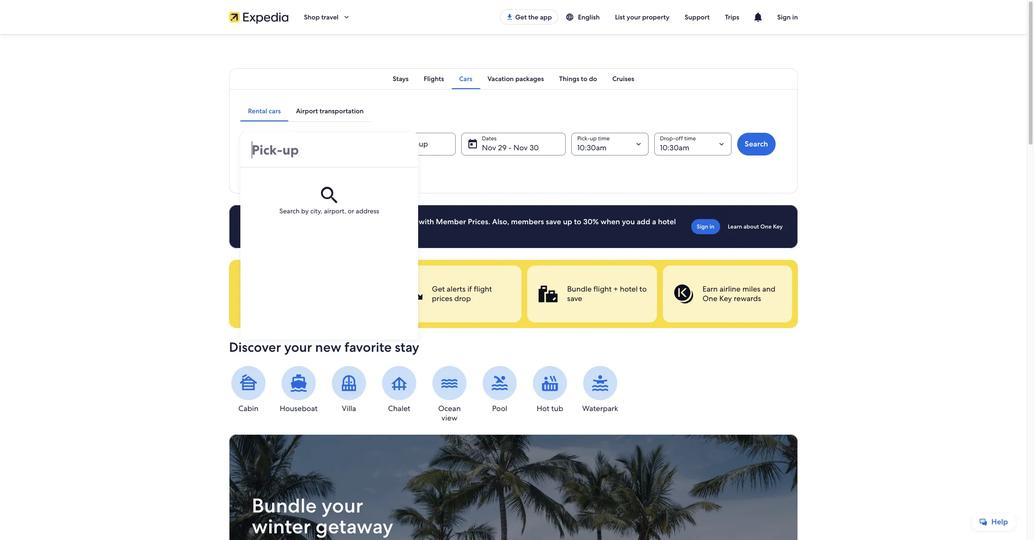 Task type: locate. For each thing, give the bounding box(es) containing it.
1 horizontal spatial a
[[652, 217, 656, 227]]

0 horizontal spatial hotel
[[620, 284, 638, 294]]

1 out of 3 element
[[392, 266, 522, 323]]

sign in left learn
[[697, 223, 715, 231]]

1 horizontal spatial key
[[773, 223, 783, 231]]

in right communication center icon
[[793, 13, 798, 21]]

0 horizontal spatial sign in
[[697, 223, 715, 231]]

and inside earn airline miles and one key rewards
[[763, 284, 776, 294]]

0 vertical spatial one
[[761, 223, 772, 231]]

waterpark button
[[581, 366, 620, 414]]

get for get alerts if flight prices drop
[[432, 284, 445, 294]]

a left 10% in the top of the page
[[282, 226, 286, 236]]

travel
[[322, 13, 339, 21]]

support
[[685, 13, 710, 21]]

prices.
[[468, 217, 491, 227]]

hotel right +
[[620, 284, 638, 294]]

flight right if
[[474, 284, 492, 294]]

get the app link
[[500, 9, 558, 25]]

2 vertical spatial your
[[322, 493, 363, 519]]

your for list
[[627, 13, 641, 21]]

1 vertical spatial save
[[568, 294, 583, 304]]

cabin button
[[229, 366, 268, 414]]

1 horizontal spatial search
[[745, 139, 769, 149]]

bundle
[[568, 284, 592, 294], [252, 493, 317, 519]]

sign in inside bundle your winter getaway and save main content
[[697, 223, 715, 231]]

0 horizontal spatial and
[[252, 535, 287, 540]]

rental cars link
[[241, 101, 289, 121]]

flights link
[[416, 68, 452, 89]]

villa
[[342, 404, 356, 414]]

get left the alerts
[[432, 284, 445, 294]]

1 vertical spatial bundle
[[252, 493, 317, 519]]

2 nov from the left
[[514, 143, 528, 153]]

2 horizontal spatial flight
[[594, 284, 612, 294]]

or
[[348, 207, 354, 215], [307, 217, 314, 227]]

ocean
[[438, 404, 461, 414]]

0 horizontal spatial search
[[280, 207, 300, 215]]

you
[[622, 217, 635, 227]]

search for search by city, airport, or address
[[280, 207, 300, 215]]

0 horizontal spatial nov
[[482, 143, 496, 153]]

0 horizontal spatial get
[[432, 284, 445, 294]]

trips link
[[718, 9, 747, 26]]

to
[[581, 74, 588, 83], [574, 217, 582, 227], [273, 226, 280, 236], [640, 284, 647, 294]]

tab list
[[229, 68, 798, 89], [241, 101, 371, 121]]

0 vertical spatial tab list
[[229, 68, 798, 89]]

travel sale activities deals image
[[229, 435, 798, 540]]

1 horizontal spatial your
[[322, 493, 363, 519]]

members
[[511, 217, 544, 227]]

hot tub button
[[531, 366, 570, 414]]

houseboat
[[280, 404, 318, 414]]

1 horizontal spatial in
[[793, 13, 798, 21]]

0 horizontal spatial one
[[703, 294, 718, 304]]

nov 29 - nov 30
[[482, 143, 539, 153]]

also,
[[492, 217, 510, 227]]

list your property
[[615, 13, 670, 21]]

2 horizontal spatial save
[[568, 294, 583, 304]]

save inside bundle your winter getaway and save
[[292, 535, 332, 540]]

one
[[761, 223, 772, 231], [703, 294, 718, 304]]

1 horizontal spatial sign
[[778, 13, 791, 21]]

prices
[[432, 294, 453, 304]]

shop travel
[[304, 13, 339, 21]]

hotel
[[658, 217, 676, 227], [620, 284, 638, 294]]

rental cars
[[248, 107, 281, 115]]

transportation
[[320, 107, 364, 115]]

things to do
[[559, 74, 597, 83]]

1 vertical spatial and
[[252, 535, 287, 540]]

airport
[[296, 107, 318, 115]]

0 vertical spatial or
[[348, 207, 354, 215]]

flight down by
[[288, 226, 306, 236]]

0 horizontal spatial bundle
[[252, 493, 317, 519]]

tab list containing rental cars
[[241, 101, 371, 121]]

0 horizontal spatial in
[[710, 223, 715, 231]]

0 vertical spatial sign
[[778, 13, 791, 21]]

when
[[601, 217, 620, 227]]

0 vertical spatial search
[[745, 139, 769, 149]]

english button
[[558, 9, 608, 26]]

in
[[793, 13, 798, 21], [710, 223, 715, 231]]

1 vertical spatial search
[[280, 207, 300, 215]]

get right download the app button image
[[516, 13, 527, 21]]

city,
[[310, 207, 322, 215]]

key inside earn airline miles and one key rewards
[[720, 294, 732, 304]]

0 vertical spatial save
[[546, 217, 561, 227]]

0 horizontal spatial flight
[[288, 226, 306, 236]]

0 vertical spatial your
[[627, 13, 641, 21]]

cabin
[[239, 404, 259, 414]]

1 horizontal spatial get
[[516, 13, 527, 21]]

one right about
[[761, 223, 772, 231]]

airport transportation link
[[289, 101, 371, 121]]

search for search
[[745, 139, 769, 149]]

alerts
[[447, 284, 466, 294]]

bundle inside bundle your winter getaway and save
[[252, 493, 317, 519]]

1 horizontal spatial sign in
[[778, 13, 798, 21]]

sign in link
[[691, 219, 721, 234]]

2 horizontal spatial your
[[627, 13, 641, 21]]

shop
[[304, 13, 320, 21]]

1 nov from the left
[[482, 143, 496, 153]]

1 horizontal spatial nov
[[514, 143, 528, 153]]

a right add
[[652, 217, 656, 227]]

property
[[643, 13, 670, 21]]

sign in inside dropdown button
[[778, 13, 798, 21]]

or inside save 10% or more on over 100,000 hotels with member prices. also, members save up to 30% when you add a hotel to a flight
[[307, 217, 314, 227]]

0 horizontal spatial sign
[[697, 223, 709, 231]]

one inside earn airline miles and one key rewards
[[703, 294, 718, 304]]

drop
[[455, 294, 471, 304]]

flight
[[288, 226, 306, 236], [474, 284, 492, 294], [594, 284, 612, 294]]

1 vertical spatial sign in
[[697, 223, 715, 231]]

0 horizontal spatial or
[[307, 217, 314, 227]]

nov right the -
[[514, 143, 528, 153]]

nov left 29
[[482, 143, 496, 153]]

favorite
[[345, 339, 392, 356]]

in inside main content
[[710, 223, 715, 231]]

bundle inside bundle flight + hotel to save
[[568, 284, 592, 294]]

in left learn
[[710, 223, 715, 231]]

29
[[498, 143, 507, 153]]

one left airline at the bottom right
[[703, 294, 718, 304]]

0 vertical spatial hotel
[[658, 217, 676, 227]]

hotel right add
[[658, 217, 676, 227]]

10%
[[291, 217, 305, 227]]

bundle your winter getaway and save main content
[[0, 34, 1028, 540]]

1 vertical spatial or
[[307, 217, 314, 227]]

1 vertical spatial get
[[432, 284, 445, 294]]

hot tub
[[537, 404, 564, 414]]

0 vertical spatial in
[[793, 13, 798, 21]]

bundle for bundle your winter getaway and save
[[252, 493, 317, 519]]

things
[[559, 74, 580, 83]]

0 vertical spatial and
[[763, 284, 776, 294]]

key right earn
[[720, 294, 732, 304]]

communication center icon image
[[753, 11, 764, 23]]

cars link
[[452, 68, 480, 89]]

sign in
[[778, 13, 798, 21], [697, 223, 715, 231]]

100,000
[[364, 217, 394, 227]]

1 horizontal spatial or
[[348, 207, 354, 215]]

by
[[301, 207, 309, 215]]

get
[[516, 13, 527, 21], [432, 284, 445, 294]]

0 vertical spatial bundle
[[568, 284, 592, 294]]

1 horizontal spatial hotel
[[658, 217, 676, 227]]

sign right communication center icon
[[778, 13, 791, 21]]

the
[[529, 13, 539, 21]]

1 vertical spatial in
[[710, 223, 715, 231]]

key right about
[[773, 223, 783, 231]]

Pick-up text field
[[241, 133, 418, 167]]

search by city, airport, or address
[[280, 207, 379, 215]]

learn about one key
[[728, 223, 783, 231]]

expedia logo image
[[229, 10, 289, 24]]

flight inside bundle flight + hotel to save
[[594, 284, 612, 294]]

your
[[627, 13, 641, 21], [284, 339, 312, 356], [322, 493, 363, 519]]

sign left learn
[[697, 223, 709, 231]]

save inside save 10% or more on over 100,000 hotels with member prices. also, members save up to 30% when you add a hotel to a flight
[[546, 217, 561, 227]]

0 horizontal spatial key
[[720, 294, 732, 304]]

0 horizontal spatial save
[[292, 535, 332, 540]]

1 vertical spatial key
[[720, 294, 732, 304]]

to left 10% in the top of the page
[[273, 226, 280, 236]]

1 vertical spatial tab list
[[241, 101, 371, 121]]

1 horizontal spatial flight
[[474, 284, 492, 294]]

1 horizontal spatial and
[[763, 284, 776, 294]]

waterpark
[[583, 404, 619, 414]]

list
[[615, 13, 625, 21]]

sign in right communication center icon
[[778, 13, 798, 21]]

app
[[540, 13, 552, 21]]

0 horizontal spatial a
[[282, 226, 286, 236]]

winter
[[252, 514, 311, 540]]

1 vertical spatial one
[[703, 294, 718, 304]]

a
[[652, 217, 656, 227], [282, 226, 286, 236]]

0 vertical spatial sign in
[[778, 13, 798, 21]]

1 vertical spatial sign
[[697, 223, 709, 231]]

2 vertical spatial save
[[292, 535, 332, 540]]

bundle flight + hotel to save
[[568, 284, 647, 304]]

english
[[578, 13, 600, 21]]

search inside button
[[745, 139, 769, 149]]

30%
[[584, 217, 599, 227]]

airport transportation
[[296, 107, 364, 115]]

save for bundle flight + hotel to save
[[568, 294, 583, 304]]

1 vertical spatial your
[[284, 339, 312, 356]]

1 horizontal spatial save
[[546, 217, 561, 227]]

list your property link
[[608, 9, 677, 26]]

to left do
[[581, 74, 588, 83]]

to right +
[[640, 284, 647, 294]]

sign
[[778, 13, 791, 21], [697, 223, 709, 231]]

save inside bundle flight + hotel to save
[[568, 294, 583, 304]]

0 vertical spatial get
[[516, 13, 527, 21]]

save 10% or more on over 100,000 hotels with member prices. also, members save up to 30% when you add a hotel to a flight
[[273, 217, 676, 236]]

30
[[530, 143, 539, 153]]

sign inside dropdown button
[[778, 13, 791, 21]]

or up over
[[348, 207, 354, 215]]

download the app button image
[[506, 13, 514, 21]]

0 horizontal spatial your
[[284, 339, 312, 356]]

get inside the get alerts if flight prices drop
[[432, 284, 445, 294]]

stay
[[395, 339, 420, 356]]

and
[[763, 284, 776, 294], [252, 535, 287, 540]]

pool
[[492, 404, 508, 414]]

your inside bundle your winter getaway and save
[[322, 493, 363, 519]]

1 horizontal spatial bundle
[[568, 284, 592, 294]]

1 vertical spatial hotel
[[620, 284, 638, 294]]

to inside bundle flight + hotel to save
[[640, 284, 647, 294]]

or down by
[[307, 217, 314, 227]]

flight left +
[[594, 284, 612, 294]]

1 horizontal spatial one
[[761, 223, 772, 231]]



Task type: vqa. For each thing, say whether or not it's contained in the screenshot.
Bundle inside bundle flight + hotel to save
yes



Task type: describe. For each thing, give the bounding box(es) containing it.
to inside things to do link
[[581, 74, 588, 83]]

stays link
[[385, 68, 416, 89]]

airline
[[720, 284, 741, 294]]

discover your new favorite stay
[[229, 339, 420, 356]]

sign inside bundle your winter getaway and save main content
[[697, 223, 709, 231]]

add
[[637, 217, 651, 227]]

villa button
[[330, 366, 369, 414]]

bundle your winter getaway and save
[[252, 493, 394, 540]]

save for bundle your winter getaway and save
[[292, 535, 332, 540]]

support link
[[677, 9, 718, 26]]

earn airline miles and one key rewards
[[703, 284, 776, 304]]

view
[[442, 413, 458, 423]]

your for discover
[[284, 339, 312, 356]]

cars
[[459, 74, 473, 83]]

cruises
[[613, 74, 635, 83]]

get alerts if flight prices drop
[[432, 284, 492, 304]]

more
[[316, 217, 334, 227]]

hotel inside bundle flight + hotel to save
[[620, 284, 638, 294]]

bundle for bundle flight + hotel to save
[[568, 284, 592, 294]]

learn
[[728, 223, 743, 231]]

nov 29 - nov 30 button
[[461, 133, 566, 156]]

over
[[347, 217, 363, 227]]

flights
[[424, 74, 444, 83]]

hot
[[537, 404, 550, 414]]

if
[[468, 284, 472, 294]]

about
[[744, 223, 759, 231]]

2 out of 3 element
[[528, 266, 657, 323]]

airport,
[[324, 207, 346, 215]]

tub
[[552, 404, 564, 414]]

chalet button
[[380, 366, 419, 414]]

member
[[436, 217, 466, 227]]

address
[[356, 207, 379, 215]]

flight inside save 10% or more on over 100,000 hotels with member prices. also, members save up to 30% when you add a hotel to a flight
[[288, 226, 306, 236]]

rental
[[248, 107, 267, 115]]

new
[[315, 339, 341, 356]]

cars
[[269, 107, 281, 115]]

earn
[[703, 284, 718, 294]]

+
[[614, 284, 618, 294]]

shop travel button
[[296, 6, 359, 28]]

vacation
[[488, 74, 514, 83]]

hotel inside save 10% or more on over 100,000 hotels with member prices. also, members save up to 30% when you add a hotel to a flight
[[658, 217, 676, 227]]

get for get the app
[[516, 13, 527, 21]]

houseboat button
[[279, 366, 318, 414]]

trailing image
[[343, 13, 351, 21]]

ocean view
[[438, 404, 461, 423]]

sign in button
[[770, 6, 806, 28]]

get the app
[[516, 13, 552, 21]]

things to do link
[[552, 68, 605, 89]]

your for bundle
[[322, 493, 363, 519]]

chalet
[[388, 404, 411, 414]]

search button
[[737, 133, 776, 156]]

0 vertical spatial key
[[773, 223, 783, 231]]

cruises link
[[605, 68, 642, 89]]

discover
[[229, 339, 281, 356]]

up
[[563, 217, 573, 227]]

with
[[419, 217, 434, 227]]

and inside bundle your winter getaway and save
[[252, 535, 287, 540]]

in inside dropdown button
[[793, 13, 798, 21]]

vacation packages
[[488, 74, 544, 83]]

small image
[[566, 13, 574, 21]]

to right the up
[[574, 217, 582, 227]]

vacation packages link
[[480, 68, 552, 89]]

stays
[[393, 74, 409, 83]]

do
[[589, 74, 597, 83]]

getaway
[[316, 514, 394, 540]]

hotels
[[396, 217, 417, 227]]

flight inside the get alerts if flight prices drop
[[474, 284, 492, 294]]

tab list containing stays
[[229, 68, 798, 89]]

pool button
[[481, 366, 519, 414]]

learn about one key link
[[724, 219, 787, 234]]

ocean view button
[[430, 366, 469, 423]]

on
[[336, 217, 345, 227]]

save
[[273, 217, 289, 227]]

trips
[[725, 13, 740, 21]]

3 out of 3 element
[[663, 266, 793, 323]]



